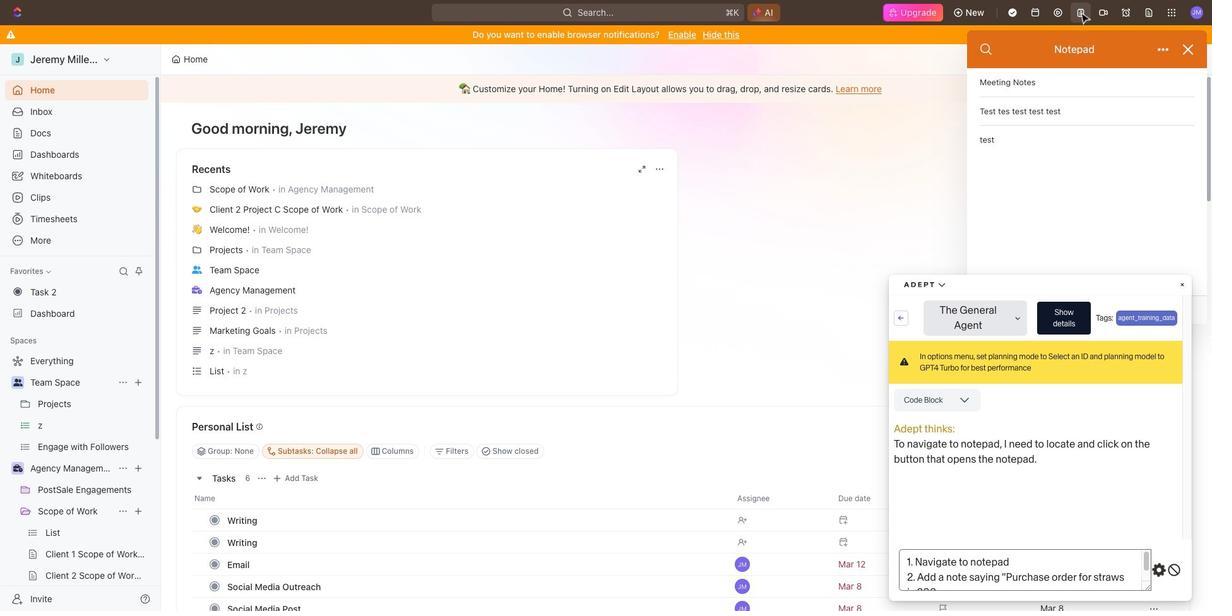 Task type: vqa. For each thing, say whether or not it's contained in the screenshot.
the left user group image
yes



Task type: describe. For each thing, give the bounding box(es) containing it.
Create new note… text field
[[980, 303, 1195, 317]]

jeremy miller's workspace, , element
[[11, 53, 24, 66]]

user group image inside tree
[[13, 379, 22, 386]]



Task type: locate. For each thing, give the bounding box(es) containing it.
0 vertical spatial user group image
[[192, 266, 202, 274]]

tree
[[5, 351, 148, 611]]

0 horizontal spatial business time image
[[13, 465, 22, 472]]

user group image
[[192, 266, 202, 274], [13, 379, 22, 386]]

1 vertical spatial user group image
[[13, 379, 22, 386]]

sidebar navigation
[[0, 44, 164, 611]]

1 vertical spatial business time image
[[13, 465, 22, 472]]

0 vertical spatial business time image
[[192, 286, 202, 294]]

business time image
[[192, 286, 202, 294], [13, 465, 22, 472]]

Search tasks... text field
[[998, 442, 1125, 461]]

business time image inside sidebar navigation
[[13, 465, 22, 472]]

1 horizontal spatial user group image
[[192, 266, 202, 274]]

0 horizontal spatial user group image
[[13, 379, 22, 386]]

1 horizontal spatial business time image
[[192, 286, 202, 294]]

tree inside sidebar navigation
[[5, 351, 148, 611]]



